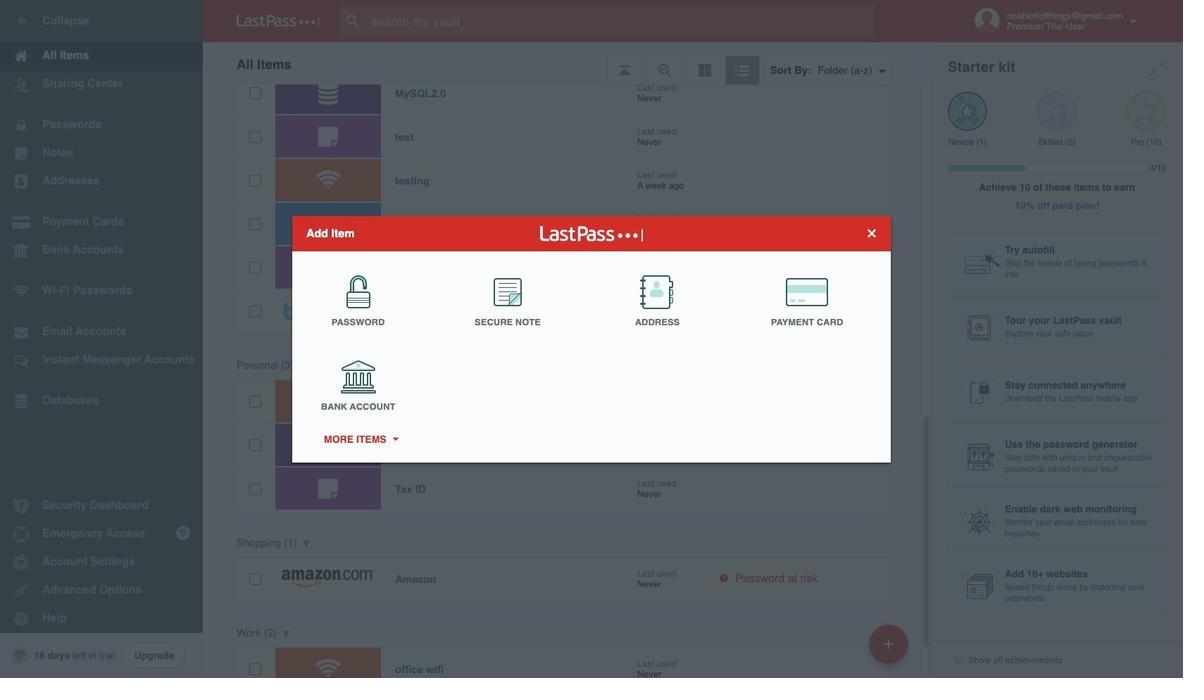 Task type: vqa. For each thing, say whether or not it's contained in the screenshot.
Main navigation navigation
yes



Task type: locate. For each thing, give the bounding box(es) containing it.
vault options navigation
[[203, 42, 932, 85]]

Search search field
[[340, 6, 903, 37]]

dialog
[[292, 216, 891, 463]]



Task type: describe. For each thing, give the bounding box(es) containing it.
new item image
[[884, 640, 894, 649]]

lastpass image
[[237, 15, 320, 27]]

search my vault text field
[[340, 6, 903, 37]]

new item navigation
[[865, 621, 918, 679]]

caret right image
[[391, 438, 400, 441]]

main navigation navigation
[[0, 0, 203, 679]]



